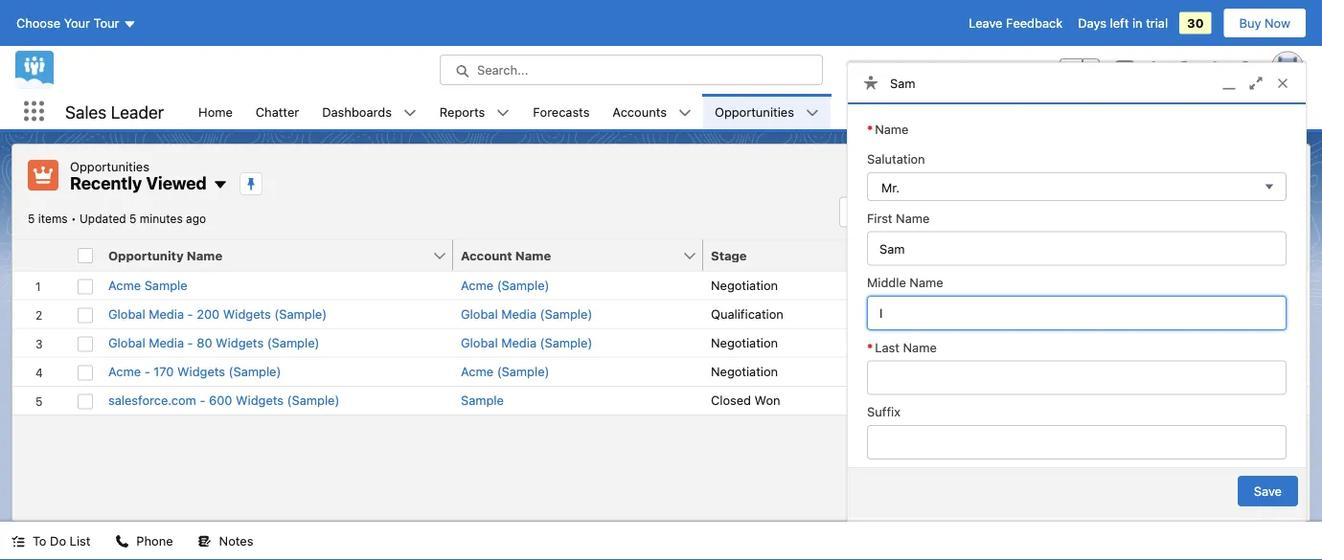 Task type: vqa. For each thing, say whether or not it's contained in the screenshot.


Task type: locate. For each thing, give the bounding box(es) containing it.
3 rande from the top
[[1111, 336, 1149, 350]]

rande up middle name "text box"
[[1111, 278, 1149, 293]]

- inside global media - 200 widgets (sample) link
[[187, 307, 193, 321]]

global media - 80 widgets (sample) link
[[108, 334, 320, 353]]

rande for 3/22/2023
[[1111, 394, 1149, 408]]

acme sample
[[108, 278, 188, 293]]

acme
[[108, 278, 141, 293], [461, 278, 494, 293], [108, 365, 141, 379], [461, 365, 494, 379]]

global media (sample) down 'account name'
[[461, 307, 593, 321]]

media
[[149, 307, 184, 321], [502, 307, 537, 321], [149, 336, 184, 350], [502, 336, 537, 350]]

close date element
[[895, 240, 1115, 272]]

rande down middle name "text box"
[[1111, 336, 1149, 350]]

name
[[875, 122, 909, 136], [896, 211, 930, 225], [187, 248, 223, 263], [516, 248, 551, 263], [910, 276, 944, 290], [903, 340, 937, 355]]

opportunities right text default icon
[[715, 104, 795, 119]]

recently viewed grid
[[12, 240, 1310, 416]]

negotiation down qualification
[[711, 336, 778, 350]]

now
[[1265, 16, 1291, 30]]

1 rande from the top
[[1111, 278, 1149, 293]]

2 * from the top
[[868, 340, 873, 355]]

global media (sample)
[[461, 307, 593, 321], [461, 336, 593, 350]]

text default image inside to do list button
[[12, 535, 25, 549]]

dashboards link
[[311, 94, 403, 129]]

accounts list item
[[601, 94, 704, 129]]

global
[[108, 307, 145, 321], [461, 307, 498, 321], [108, 336, 145, 350], [461, 336, 498, 350]]

recently viewed status
[[28, 212, 80, 226]]

1 horizontal spatial opportunities
[[715, 104, 795, 119]]

Last Name text field
[[868, 361, 1287, 395]]

•
[[71, 212, 76, 226]]

widgets right 80
[[216, 336, 264, 350]]

widgets right 600
[[236, 394, 284, 408]]

acme (sample) down 'account name'
[[461, 278, 550, 293]]

list
[[70, 534, 90, 549]]

1 vertical spatial *
[[868, 340, 873, 355]]

days left in trial
[[1079, 16, 1169, 30]]

opportunities up updated
[[70, 159, 149, 174]]

4 rande from the top
[[1111, 394, 1149, 408]]

acme (sample) link
[[461, 276, 550, 295], [461, 363, 550, 382]]

global media (sample) link for qualification
[[461, 305, 593, 324]]

media up sample link
[[502, 336, 537, 350]]

cell
[[70, 240, 101, 272], [895, 357, 1103, 386], [1103, 357, 1261, 386]]

0 vertical spatial global media (sample) link
[[461, 305, 593, 324]]

acme - 170 widgets (sample)
[[108, 365, 281, 379]]

2 acme (sample) link from the top
[[461, 363, 550, 382]]

stage button
[[704, 240, 874, 271]]

acme left 170
[[108, 365, 141, 379]]

stage
[[711, 248, 747, 263]]

* for * name
[[868, 122, 873, 136]]

1 global media (sample) link from the top
[[461, 305, 593, 324]]

global inside global media - 80 widgets (sample) link
[[108, 336, 145, 350]]

forecasts link
[[522, 94, 601, 129]]

1 vertical spatial global media (sample)
[[461, 336, 593, 350]]

0 vertical spatial global media (sample)
[[461, 307, 593, 321]]

trial
[[1147, 16, 1169, 30]]

5 left items on the left top
[[28, 212, 35, 226]]

global media (sample) link up sample link
[[461, 334, 593, 353]]

acme (sample)
[[461, 278, 550, 293], [461, 365, 550, 379]]

to do list
[[33, 534, 90, 549]]

30
[[1188, 16, 1204, 30]]

- left 170
[[144, 365, 150, 379]]

new button
[[1237, 161, 1293, 190]]

1 vertical spatial acme (sample)
[[461, 365, 550, 379]]

negotiation up closed won
[[711, 365, 778, 379]]

salesforce.com - 600 widgets (sample) link
[[108, 392, 340, 410]]

1 acme (sample) link from the top
[[461, 276, 550, 295]]

0 vertical spatial acme (sample) link
[[461, 276, 550, 295]]

acme (sample) link up sample link
[[461, 363, 550, 382]]

name down 'close'
[[910, 276, 944, 290]]

name down ago
[[187, 248, 223, 263]]

3/22/2023
[[993, 394, 1053, 408]]

new
[[1252, 168, 1278, 183]]

5 left minutes
[[129, 212, 137, 226]]

80
[[197, 336, 212, 350]]

global media (sample) up sample link
[[461, 336, 593, 350]]

global media (sample) link down 'account name'
[[461, 305, 593, 324]]

negotiation for 1/4/2024
[[711, 336, 778, 350]]

text default image inside the "notes" button
[[198, 535, 211, 549]]

rande
[[1111, 278, 1149, 293], [1111, 307, 1149, 321], [1111, 336, 1149, 350], [1111, 394, 1149, 408]]

1 horizontal spatial 5
[[129, 212, 137, 226]]

won
[[755, 394, 781, 408]]

name for * name
[[875, 122, 909, 136]]

1 vertical spatial sample
[[461, 394, 504, 408]]

acme sample link
[[108, 276, 188, 295]]

negotiation up qualification
[[711, 278, 778, 293]]

acme (sample) up sample link
[[461, 365, 550, 379]]

rande up suffix text box
[[1111, 394, 1149, 408]]

1 negotiation from the top
[[711, 278, 778, 293]]

first name
[[868, 211, 930, 225]]

name for account name
[[516, 248, 551, 263]]

name right the account
[[516, 248, 551, 263]]

home
[[199, 104, 233, 119]]

0 vertical spatial negotiation
[[711, 278, 778, 293]]

mr.
[[882, 181, 900, 195]]

buy now button
[[1224, 8, 1307, 38]]

text default image inside "phone" button
[[115, 535, 129, 549]]

* left last
[[868, 340, 873, 355]]

name up the salutation
[[875, 122, 909, 136]]

salutation
[[868, 152, 926, 166]]

2 global media (sample) link from the top
[[461, 334, 593, 353]]

2 rande from the top
[[1111, 307, 1149, 321]]

global media (sample) link
[[461, 305, 593, 324], [461, 334, 593, 353]]

- left 80
[[187, 336, 193, 350]]

1 vertical spatial acme (sample) link
[[461, 363, 550, 382]]

list
[[187, 94, 1323, 129]]

global inside global media - 200 widgets (sample) link
[[108, 307, 145, 321]]

- left 200 on the left of the page
[[187, 307, 193, 321]]

buy
[[1240, 16, 1262, 30]]

sam dialog
[[847, 62, 1307, 561]]

leave feedback
[[969, 16, 1063, 30]]

-
[[187, 307, 193, 321], [187, 336, 193, 350], [144, 365, 150, 379], [200, 394, 206, 408]]

1 vertical spatial global media (sample) link
[[461, 334, 593, 353]]

5
[[28, 212, 35, 226], [129, 212, 137, 226]]

opportunity name
[[108, 248, 223, 263]]

forecasts
[[533, 104, 590, 119]]

days
[[1079, 16, 1107, 30]]

feedback
[[1007, 16, 1063, 30]]

None search field
[[840, 197, 1070, 228]]

0 horizontal spatial opportunities
[[70, 159, 149, 174]]

1 horizontal spatial sample
[[461, 394, 504, 408]]

opportunities
[[715, 104, 795, 119], [70, 159, 149, 174]]

widgets inside the salesforce.com - 600 widgets (sample) link
[[236, 394, 284, 408]]

0 vertical spatial acme (sample)
[[461, 278, 550, 293]]

choose
[[16, 16, 60, 30]]

widgets inside global media - 200 widgets (sample) link
[[223, 307, 271, 321]]

group
[[1060, 58, 1100, 81]]

1 global media (sample) from the top
[[461, 307, 593, 321]]

widgets inside global media - 80 widgets (sample) link
[[216, 336, 264, 350]]

global media (sample) link for negotiation
[[461, 334, 593, 353]]

widgets down 80
[[177, 365, 225, 379]]

reports link
[[428, 94, 497, 129]]

acme (sample) link down 'account name'
[[461, 276, 550, 295]]

3 negotiation from the top
[[711, 365, 778, 379]]

1 acme (sample) from the top
[[461, 278, 550, 293]]

rande down 'opportunity owner alias' element
[[1111, 307, 1149, 321]]

- inside the salesforce.com - 600 widgets (sample) link
[[200, 394, 206, 408]]

ago
[[186, 212, 206, 226]]

(sample)
[[497, 278, 550, 293], [275, 307, 327, 321], [540, 307, 593, 321], [267, 336, 320, 350], [540, 336, 593, 350], [229, 365, 281, 379], [497, 365, 550, 379], [287, 394, 340, 408]]

close date
[[903, 248, 970, 263]]

2 acme (sample) from the top
[[461, 365, 550, 379]]

reports list item
[[428, 94, 522, 129]]

- left 600
[[200, 394, 206, 408]]

accounts link
[[601, 94, 679, 129]]

reports
[[440, 104, 485, 119]]

list view controls image
[[1074, 197, 1116, 228]]

- inside global media - 80 widgets (sample) link
[[187, 336, 193, 350]]

sam
[[891, 76, 916, 90]]

widgets
[[223, 307, 271, 321], [216, 336, 264, 350], [177, 365, 225, 379], [236, 394, 284, 408]]

save button
[[1238, 476, 1299, 507]]

* name
[[868, 122, 909, 136]]

sample
[[144, 278, 188, 293], [461, 394, 504, 408]]

1 * from the top
[[868, 122, 873, 136]]

recently
[[70, 173, 142, 194]]

rande for 1/4/2024
[[1111, 336, 1149, 350]]

minutes
[[140, 212, 183, 226]]

acme up sample link
[[461, 365, 494, 379]]

2 vertical spatial negotiation
[[711, 365, 778, 379]]

- inside acme - 170 widgets (sample) link
[[144, 365, 150, 379]]

negotiation
[[711, 278, 778, 293], [711, 336, 778, 350], [711, 365, 778, 379]]

0 horizontal spatial sample
[[144, 278, 188, 293]]

1 vertical spatial opportunities
[[70, 159, 149, 174]]

name right first
[[896, 211, 930, 225]]

First Name text field
[[868, 232, 1287, 266]]

items
[[38, 212, 68, 226]]

1 vertical spatial negotiation
[[711, 336, 778, 350]]

2 negotiation from the top
[[711, 336, 778, 350]]

0 vertical spatial sample
[[144, 278, 188, 293]]

0 vertical spatial opportunities
[[715, 104, 795, 119]]

1 5 from the left
[[28, 212, 35, 226]]

media down 'account name'
[[502, 307, 537, 321]]

widgets inside acme - 170 widgets (sample) link
[[177, 365, 225, 379]]

text default image
[[806, 106, 819, 120], [12, 535, 25, 549], [115, 535, 129, 549], [198, 535, 211, 549]]

2 global media (sample) from the top
[[461, 336, 593, 350]]

leave feedback link
[[969, 16, 1063, 30]]

chatter link
[[244, 94, 311, 129]]

widgets right 200 on the left of the page
[[223, 307, 271, 321]]

rande for 12/20/2023
[[1111, 307, 1149, 321]]

* up the salutation
[[868, 122, 873, 136]]

0 vertical spatial *
[[868, 122, 873, 136]]

0 horizontal spatial 5
[[28, 212, 35, 226]]

name right last
[[903, 340, 937, 355]]



Task type: describe. For each thing, give the bounding box(es) containing it.
middle
[[868, 276, 907, 290]]

left
[[1111, 16, 1130, 30]]

closed
[[711, 394, 752, 408]]

to do list button
[[0, 522, 102, 561]]

sales
[[65, 101, 107, 122]]

buy now
[[1240, 16, 1291, 30]]

mr. button
[[868, 173, 1287, 201]]

opportunity
[[108, 248, 184, 263]]

text default image for phone
[[115, 535, 129, 549]]

opportunities list item
[[704, 94, 831, 129]]

last
[[875, 340, 900, 355]]

account name element
[[453, 240, 715, 272]]

closed won
[[711, 394, 781, 408]]

sample link
[[461, 392, 504, 410]]

account
[[461, 248, 512, 263]]

opportunity name element
[[101, 240, 465, 272]]

updated
[[80, 212, 126, 226]]

* for *
[[868, 340, 873, 355]]

global media - 200 widgets (sample) link
[[108, 305, 327, 324]]

do
[[50, 534, 66, 549]]

account name button
[[453, 240, 682, 271]]

170
[[154, 365, 174, 379]]

Middle Name text field
[[868, 296, 1287, 331]]

text default image
[[679, 106, 692, 120]]

acme (sample) link for acme - 170 widgets (sample)
[[461, 363, 550, 382]]

save
[[1255, 485, 1283, 499]]

home link
[[187, 94, 244, 129]]

200
[[197, 307, 220, 321]]

opportunity name button
[[101, 240, 432, 271]]

recently viewed
[[70, 173, 207, 194]]

acme (sample) link for acme sample
[[461, 276, 550, 295]]

Suffix text field
[[868, 426, 1287, 460]]

600
[[209, 394, 232, 408]]

1/4/2024
[[1002, 336, 1053, 350]]

item number element
[[12, 240, 70, 272]]

date
[[941, 248, 970, 263]]

display as table image
[[1120, 197, 1162, 228]]

chatter
[[256, 104, 299, 119]]

account name
[[461, 248, 551, 263]]

name for opportunity name
[[187, 248, 223, 263]]

acme (sample) for acme sample
[[461, 278, 550, 293]]

phone button
[[104, 522, 185, 561]]

search...
[[477, 63, 529, 77]]

global media - 80 widgets (sample)
[[108, 336, 320, 350]]

list containing home
[[187, 94, 1323, 129]]

accounts
[[613, 104, 667, 119]]

suffix
[[868, 405, 901, 419]]

close date button
[[895, 240, 1082, 271]]

salesforce.com
[[108, 394, 196, 408]]

text default image for notes
[[198, 535, 211, 549]]

media down acme sample link at the left of the page
[[149, 307, 184, 321]]

5 items • updated 5 minutes ago
[[28, 212, 206, 226]]

acme (sample) for acme - 170 widgets (sample)
[[461, 365, 550, 379]]

text default image inside opportunities list item
[[806, 106, 819, 120]]

choose your tour
[[16, 16, 119, 30]]

dashboards list item
[[311, 94, 428, 129]]

action image
[[1261, 240, 1310, 271]]

name for last name
[[903, 340, 937, 355]]

acme down the account
[[461, 278, 494, 293]]

in
[[1133, 16, 1143, 30]]

last name
[[875, 340, 937, 355]]

acme - 170 widgets (sample) link
[[108, 363, 281, 382]]

qualification
[[711, 307, 784, 321]]

name for middle name
[[910, 276, 944, 290]]

salesforce.com - 600 widgets (sample)
[[108, 394, 340, 408]]

your
[[64, 16, 90, 30]]

opportunity owner alias element
[[1103, 240, 1272, 272]]

stage element
[[704, 240, 907, 272]]

tour
[[94, 16, 119, 30]]

close
[[903, 248, 938, 263]]

action element
[[1261, 240, 1310, 272]]

opportunities link
[[704, 94, 806, 129]]

choose your tour button
[[15, 8, 138, 38]]

12/5/2023
[[995, 278, 1053, 293]]

global media (sample) for qualification
[[461, 307, 593, 321]]

global media (sample) for negotiation
[[461, 336, 593, 350]]

item number image
[[12, 240, 70, 271]]

Search Recently Viewed list view. search field
[[840, 197, 1070, 228]]

notes
[[219, 534, 253, 549]]

viewed
[[146, 173, 207, 194]]

phone
[[136, 534, 173, 549]]

acme down opportunity
[[108, 278, 141, 293]]

global media - 200 widgets (sample)
[[108, 307, 327, 321]]

media up 170
[[149, 336, 184, 350]]

name for first name
[[896, 211, 930, 225]]

opportunities inside list item
[[715, 104, 795, 119]]

search... button
[[440, 55, 823, 85]]

leave
[[969, 16, 1003, 30]]

leader
[[111, 101, 164, 122]]

dashboards
[[322, 104, 392, 119]]

negotiation for 12/5/2023
[[711, 278, 778, 293]]

12/20/2023
[[987, 307, 1053, 321]]

notes button
[[187, 522, 265, 561]]

recently viewed|opportunities|list view element
[[12, 144, 1311, 522]]

to
[[33, 534, 46, 549]]

text default image for to do list
[[12, 535, 25, 549]]

2 5 from the left
[[129, 212, 137, 226]]

first
[[868, 211, 893, 225]]

rande for 12/5/2023
[[1111, 278, 1149, 293]]



